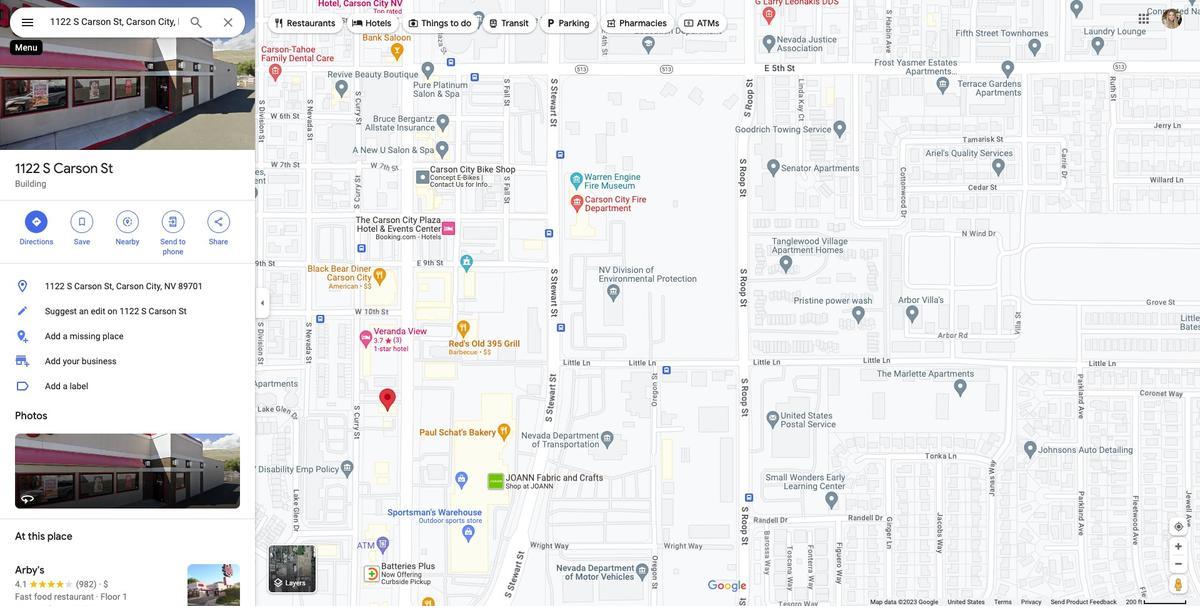 Task type: vqa. For each thing, say whether or not it's contained in the screenshot.
Show Street View coverage 'icon'
yes



Task type: describe. For each thing, give the bounding box(es) containing it.
©2023
[[898, 599, 917, 606]]

fast
[[15, 592, 32, 602]]

food
[[34, 592, 52, 602]]


[[31, 215, 42, 229]]


[[545, 16, 557, 30]]

200
[[1126, 599, 1137, 606]]

states
[[968, 599, 985, 606]]

1 vertical spatial place
[[47, 531, 72, 543]]

1122 for st,
[[45, 281, 65, 291]]

89701
[[178, 281, 203, 291]]

 parking
[[545, 16, 590, 30]]

photos
[[15, 410, 47, 423]]

terms button
[[995, 598, 1012, 607]]

label
[[70, 381, 88, 391]]

map
[[871, 599, 883, 606]]

nv
[[164, 281, 176, 291]]

actions for 1122 s carson st region
[[0, 201, 255, 263]]

 restaurants
[[273, 16, 336, 30]]

1122 s carson st main content
[[0, 0, 255, 607]]

united states
[[948, 599, 985, 606]]

send to phone
[[160, 238, 186, 256]]

map data ©2023 google
[[871, 599, 939, 606]]

data
[[885, 599, 897, 606]]

collapse side panel image
[[256, 296, 269, 310]]


[[683, 16, 695, 30]]

4.1 stars 982 reviews image
[[15, 578, 97, 591]]

carson inside button
[[149, 306, 176, 316]]


[[20, 14, 35, 31]]

edit
[[91, 306, 105, 316]]

hotels
[[366, 18, 392, 29]]

pharmacies
[[620, 18, 667, 29]]

 transit
[[488, 16, 529, 30]]

to inside  things to do
[[450, 18, 459, 29]]

arby's
[[15, 565, 44, 577]]

s inside button
[[141, 306, 147, 316]]

st inside 1122 s carson st building
[[101, 160, 113, 178]]

google maps element
[[0, 0, 1201, 607]]

(982)
[[76, 580, 97, 590]]

on
[[108, 306, 117, 316]]

your
[[63, 356, 80, 366]]

 pharmacies
[[606, 16, 667, 30]]

at this place
[[15, 531, 72, 543]]

nearby
[[116, 238, 139, 246]]

missing
[[70, 331, 100, 341]]


[[76, 215, 88, 229]]

send product feedback
[[1051, 599, 1117, 606]]

send for send to phone
[[160, 238, 177, 246]]

this
[[28, 531, 45, 543]]


[[213, 215, 224, 229]]

atms
[[697, 18, 720, 29]]

add for add a missing place
[[45, 331, 61, 341]]

product
[[1067, 599, 1089, 606]]

 hotels
[[352, 16, 392, 30]]

phone
[[163, 248, 183, 256]]


[[606, 16, 617, 30]]

google account: michelle dermenjian  
(michelle.dermenjian@adept.ai) image
[[1162, 9, 1182, 29]]

floor
[[100, 592, 120, 602]]

an
[[79, 306, 89, 316]]

200 ft button
[[1126, 599, 1187, 606]]

suggest an edit on 1122 s carson st
[[45, 306, 187, 316]]

ft
[[1138, 599, 1143, 606]]


[[488, 16, 499, 30]]

place inside button
[[103, 331, 124, 341]]


[[167, 215, 179, 229]]

google
[[919, 599, 939, 606]]

add a missing place button
[[0, 324, 255, 349]]

directions
[[20, 238, 53, 246]]

1
[[123, 592, 127, 602]]

add your business link
[[0, 349, 255, 374]]


[[408, 16, 419, 30]]

feedback
[[1090, 599, 1117, 606]]

 button
[[10, 8, 45, 40]]

building
[[15, 179, 46, 189]]

add a label button
[[0, 374, 255, 399]]



Task type: locate. For each thing, give the bounding box(es) containing it.
privacy
[[1022, 599, 1042, 606]]

 search field
[[10, 8, 245, 40]]

footer containing map data ©2023 google
[[871, 598, 1126, 607]]

a for label
[[63, 381, 68, 391]]

1122 s carson st, carson city, nv 89701 button
[[0, 274, 255, 299]]

0 vertical spatial a
[[63, 331, 68, 341]]

0 vertical spatial 1122
[[15, 160, 40, 178]]

1122 s carson st building
[[15, 160, 113, 189]]

zoom out image
[[1174, 560, 1184, 569]]

s inside 'button'
[[67, 281, 72, 291]]

add down suggest
[[45, 331, 61, 341]]

0 horizontal spatial 1122
[[15, 160, 40, 178]]

to
[[450, 18, 459, 29], [179, 238, 186, 246]]

2 horizontal spatial 1122
[[120, 306, 139, 316]]

1122 for st
[[15, 160, 40, 178]]

1 vertical spatial a
[[63, 381, 68, 391]]

add a label
[[45, 381, 88, 391]]

add
[[45, 331, 61, 341], [45, 356, 61, 366], [45, 381, 61, 391]]

carson up 
[[53, 160, 98, 178]]

4.1
[[15, 580, 27, 590]]

send inside button
[[1051, 599, 1065, 606]]

· left "$"
[[99, 580, 101, 590]]

1 vertical spatial send
[[1051, 599, 1065, 606]]

a
[[63, 331, 68, 341], [63, 381, 68, 391]]

·
[[99, 580, 101, 590], [96, 592, 98, 602]]

1 vertical spatial to
[[179, 238, 186, 246]]

1122 s carson st, carson city, nv 89701
[[45, 281, 203, 291]]

1122 right on
[[120, 306, 139, 316]]

0 horizontal spatial st
[[101, 160, 113, 178]]

suggest
[[45, 306, 77, 316]]

at
[[15, 531, 26, 543]]

1 vertical spatial ·
[[96, 592, 98, 602]]

1 horizontal spatial st
[[179, 306, 187, 316]]


[[352, 16, 363, 30]]

price: inexpensive image
[[103, 580, 108, 590]]

s for st
[[43, 160, 51, 178]]

carson right the st,
[[116, 281, 144, 291]]

0 horizontal spatial s
[[43, 160, 51, 178]]

to up phone
[[179, 238, 186, 246]]

s for st,
[[67, 281, 72, 291]]

2 vertical spatial add
[[45, 381, 61, 391]]

layers
[[286, 580, 306, 588]]

200 ft
[[1126, 599, 1143, 606]]

1 horizontal spatial s
[[67, 281, 72, 291]]

None field
[[50, 14, 179, 29]]

none field inside 1122 s carson st, carson city, nv 89701 field
[[50, 14, 179, 29]]

1 vertical spatial s
[[67, 281, 72, 291]]

place
[[103, 331, 124, 341], [47, 531, 72, 543]]

1 vertical spatial 1122
[[45, 281, 65, 291]]

to inside "send to phone"
[[179, 238, 186, 246]]

a for missing
[[63, 331, 68, 341]]

a left missing
[[63, 331, 68, 341]]

show your location image
[[1174, 521, 1185, 533]]

1122 up building in the top of the page
[[15, 160, 40, 178]]

add a missing place
[[45, 331, 124, 341]]

send inside "send to phone"
[[160, 238, 177, 246]]

1122 S Carson St, Carson City, NV 89701 field
[[10, 8, 245, 38]]

st inside suggest an edit on 1122 s carson st button
[[179, 306, 187, 316]]

carson down nv
[[149, 306, 176, 316]]

1 horizontal spatial 1122
[[45, 281, 65, 291]]

s inside 1122 s carson st building
[[43, 160, 51, 178]]

send left product on the bottom of the page
[[1051, 599, 1065, 606]]

a left label
[[63, 381, 68, 391]]

united states button
[[948, 598, 985, 607]]

transit
[[502, 18, 529, 29]]

place right this
[[47, 531, 72, 543]]

show street view coverage image
[[1170, 575, 1188, 594]]

add for add a label
[[45, 381, 61, 391]]

carson
[[53, 160, 98, 178], [74, 281, 102, 291], [116, 281, 144, 291], [149, 306, 176, 316]]

3 add from the top
[[45, 381, 61, 391]]

add left your
[[45, 356, 61, 366]]

1122 inside suggest an edit on 1122 s carson st button
[[120, 306, 139, 316]]

1 a from the top
[[63, 331, 68, 341]]

0 vertical spatial add
[[45, 331, 61, 341]]

· left floor
[[96, 592, 98, 602]]

2 horizontal spatial s
[[141, 306, 147, 316]]

share
[[209, 238, 228, 246]]

send product feedback button
[[1051, 598, 1117, 607]]

suggest an edit on 1122 s carson st button
[[0, 299, 255, 324]]

s up building in the top of the page
[[43, 160, 51, 178]]


[[273, 16, 285, 30]]

0 horizontal spatial send
[[160, 238, 177, 246]]

save
[[74, 238, 90, 246]]

carson inside 1122 s carson st building
[[53, 160, 98, 178]]

city,
[[146, 281, 162, 291]]

0 horizontal spatial to
[[179, 238, 186, 246]]

parking
[[559, 18, 590, 29]]

0 vertical spatial send
[[160, 238, 177, 246]]

restaurants
[[287, 18, 336, 29]]

to left do
[[450, 18, 459, 29]]

1122 inside 1122 s carson st building
[[15, 160, 40, 178]]

2 add from the top
[[45, 356, 61, 366]]

s
[[43, 160, 51, 178], [67, 281, 72, 291], [141, 306, 147, 316]]

2 vertical spatial s
[[141, 306, 147, 316]]

add for add your business
[[45, 356, 61, 366]]

restaurant
[[54, 592, 94, 602]]

s down city,
[[141, 306, 147, 316]]

privacy button
[[1022, 598, 1042, 607]]

1 vertical spatial st
[[179, 306, 187, 316]]

send up phone
[[160, 238, 177, 246]]

1 horizontal spatial to
[[450, 18, 459, 29]]

send
[[160, 238, 177, 246], [1051, 599, 1065, 606]]

send for send product feedback
[[1051, 599, 1065, 606]]

united
[[948, 599, 966, 606]]

footer inside google maps element
[[871, 598, 1126, 607]]

1 horizontal spatial place
[[103, 331, 124, 341]]

2 vertical spatial 1122
[[120, 306, 139, 316]]

s up suggest
[[67, 281, 72, 291]]

add inside "link"
[[45, 356, 61, 366]]

0 vertical spatial st
[[101, 160, 113, 178]]

1122 up suggest
[[45, 281, 65, 291]]

0 vertical spatial ·
[[99, 580, 101, 590]]

 things to do
[[408, 16, 472, 30]]


[[122, 215, 133, 229]]

2 a from the top
[[63, 381, 68, 391]]

0 horizontal spatial place
[[47, 531, 72, 543]]

$
[[103, 580, 108, 590]]

business
[[82, 356, 117, 366]]

place down on
[[103, 331, 124, 341]]

1 vertical spatial add
[[45, 356, 61, 366]]

0 vertical spatial place
[[103, 331, 124, 341]]

 atms
[[683, 16, 720, 30]]

terms
[[995, 599, 1012, 606]]

add left label
[[45, 381, 61, 391]]

add your business
[[45, 356, 117, 366]]

fast food restaurant · floor 1
[[15, 592, 127, 602]]

1 horizontal spatial ·
[[99, 580, 101, 590]]

st,
[[104, 281, 114, 291]]

zoom in image
[[1174, 542, 1184, 551]]

· $
[[99, 580, 108, 590]]

0 vertical spatial to
[[450, 18, 459, 29]]

0 horizontal spatial ·
[[96, 592, 98, 602]]

things
[[422, 18, 448, 29]]

1122 inside 1122 s carson st, carson city, nv 89701 'button'
[[45, 281, 65, 291]]

1122
[[15, 160, 40, 178], [45, 281, 65, 291], [120, 306, 139, 316]]

do
[[461, 18, 472, 29]]

0 vertical spatial s
[[43, 160, 51, 178]]

1 horizontal spatial send
[[1051, 599, 1065, 606]]

1 add from the top
[[45, 331, 61, 341]]

carson left the st,
[[74, 281, 102, 291]]

footer
[[871, 598, 1126, 607]]



